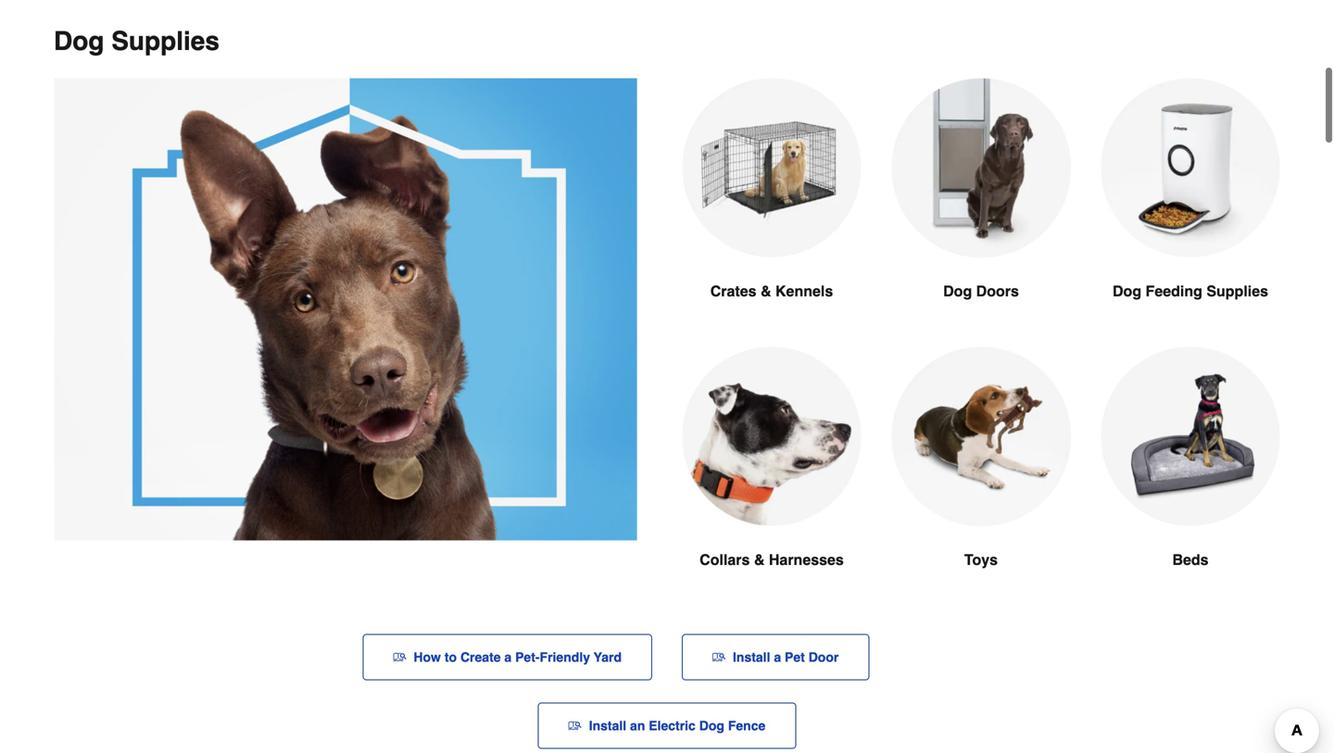 Task type: vqa. For each thing, say whether or not it's contained in the screenshot.
lookup ecat image inside How to Create a Pet-Friendly Yard link
yes



Task type: locate. For each thing, give the bounding box(es) containing it.
&
[[761, 283, 772, 300], [754, 551, 765, 569]]

beds
[[1173, 551, 1209, 569]]

1 vertical spatial lookup ecat image
[[569, 720, 582, 733]]

& for crates
[[761, 283, 772, 300]]

create
[[461, 650, 501, 665]]

kennels
[[776, 283, 833, 300]]

install for install a pet door
[[733, 650, 771, 665]]

& right the collars at the right bottom of the page
[[754, 551, 765, 569]]

lookup ecat image
[[713, 651, 726, 664], [569, 720, 582, 733]]

1 horizontal spatial lookup ecat image
[[713, 651, 726, 664]]

0 vertical spatial lookup ecat image
[[713, 651, 726, 664]]

1 horizontal spatial a
[[774, 650, 781, 665]]

1 horizontal spatial supplies
[[1207, 283, 1269, 300]]

1 horizontal spatial install
[[733, 650, 771, 665]]

& right crates
[[761, 283, 772, 300]]

0 vertical spatial &
[[761, 283, 772, 300]]

dog for dog feeding supplies
[[1113, 283, 1142, 300]]

install left an
[[589, 719, 627, 733]]

toys link
[[891, 347, 1071, 616]]

1 vertical spatial &
[[754, 551, 765, 569]]

dog for dog doors
[[943, 283, 972, 300]]

a left pet on the bottom right
[[774, 650, 781, 665]]

install a pet door link
[[682, 634, 870, 681]]

dog doors link
[[891, 78, 1071, 347]]

lookup ecat image inside install an electric dog fence link
[[569, 720, 582, 733]]

install inside install a pet door link
[[733, 650, 771, 665]]

crates
[[711, 283, 757, 300]]

pet
[[785, 650, 805, 665]]

install
[[733, 650, 771, 665], [589, 719, 627, 733]]

crates & kennels
[[711, 283, 833, 300]]

0 vertical spatial install
[[733, 650, 771, 665]]

lookup ecat image left an
[[569, 720, 582, 733]]

0 vertical spatial supplies
[[111, 26, 220, 56]]

0 horizontal spatial lookup ecat image
[[569, 720, 582, 733]]

supplies
[[111, 26, 220, 56], [1207, 283, 1269, 300]]

lookup ecat image
[[393, 651, 406, 664]]

1 vertical spatial install
[[589, 719, 627, 733]]

a dog inside a wire crate with the door open. image
[[682, 78, 862, 257]]

collars & harnesses link
[[682, 347, 862, 616]]

dog
[[54, 26, 104, 56], [943, 283, 972, 300], [1113, 283, 1142, 300], [699, 719, 725, 733]]

0 horizontal spatial install
[[589, 719, 627, 733]]

0 horizontal spatial supplies
[[111, 26, 220, 56]]

a beagle holding a toy in its mouth. image
[[891, 347, 1071, 527]]

collars & harnesses
[[700, 551, 844, 569]]

how to create a pet-friendly yard
[[414, 650, 622, 665]]

a left pet-
[[505, 650, 512, 665]]

to
[[445, 650, 457, 665]]

toys
[[965, 551, 998, 569]]

0 horizontal spatial a
[[505, 650, 512, 665]]

lookup ecat image inside install a pet door link
[[713, 651, 726, 664]]

dog doors
[[943, 283, 1019, 300]]

dog for dog supplies
[[54, 26, 104, 56]]

an
[[630, 719, 645, 733]]

a white automatic pet feeder with timer. image
[[1101, 78, 1281, 257]]

dog feeding supplies
[[1113, 283, 1269, 300]]

a black and tan pup sitting on a dog bed. image
[[1101, 347, 1281, 526]]

collars
[[700, 551, 750, 569]]

install inside install an electric dog fence link
[[589, 719, 627, 733]]

a
[[505, 650, 512, 665], [774, 650, 781, 665]]

install left pet on the bottom right
[[733, 650, 771, 665]]

electric
[[649, 719, 696, 733]]

lookup ecat image left install a pet door
[[713, 651, 726, 664]]

1 vertical spatial supplies
[[1207, 283, 1269, 300]]

dog supplies
[[54, 26, 220, 56]]



Task type: describe. For each thing, give the bounding box(es) containing it.
a black-spotted dog wearing an orange collar. image
[[682, 347, 862, 526]]

crates & kennels link
[[682, 78, 862, 347]]

lookup ecat image for install an electric dog fence
[[569, 720, 582, 733]]

1 a from the left
[[505, 650, 512, 665]]

lookup ecat image for install a pet door
[[713, 651, 726, 664]]

a chocolate lab sitting in front of a dog door. image
[[891, 78, 1071, 258]]

install an electric dog fence
[[589, 719, 766, 733]]

door
[[809, 650, 839, 665]]

pet-
[[515, 650, 540, 665]]

doors
[[976, 283, 1019, 300]]

how
[[414, 650, 441, 665]]

yard
[[594, 650, 622, 665]]

harnesses
[[769, 551, 844, 569]]

dog feeding supplies link
[[1101, 78, 1281, 347]]

install an electric dog fence link
[[538, 703, 796, 749]]

install for install an electric dog fence
[[589, 719, 627, 733]]

how to create a pet-friendly yard link
[[363, 634, 652, 681]]

beds link
[[1101, 347, 1281, 616]]

install a pet door
[[733, 650, 839, 665]]

fence
[[728, 719, 766, 733]]

feeding
[[1146, 283, 1203, 300]]

a brown dog with his head tilted to the left. image
[[54, 78, 638, 541]]

2 a from the left
[[774, 650, 781, 665]]

& for collars
[[754, 551, 765, 569]]

friendly
[[540, 650, 590, 665]]



